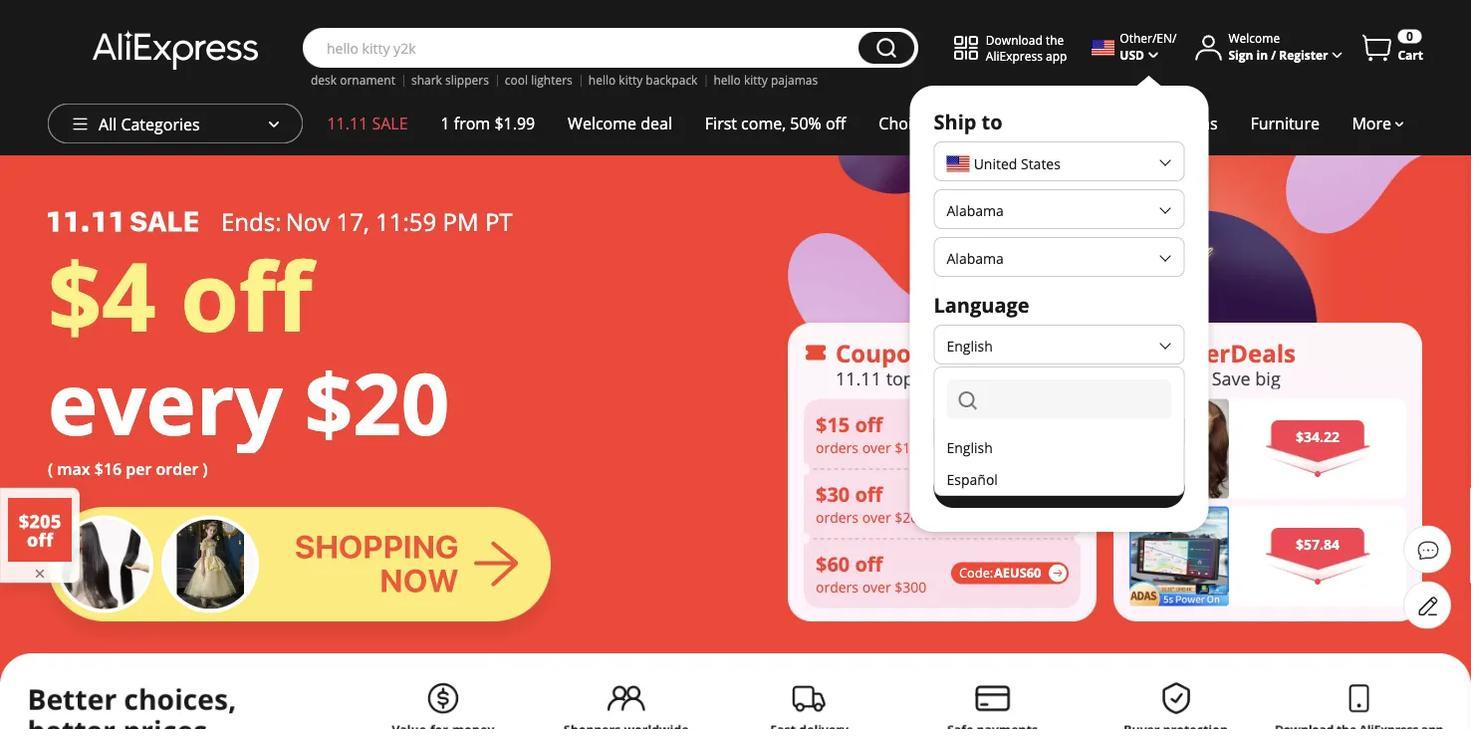Task type: describe. For each thing, give the bounding box(es) containing it.
17,
[[336, 205, 370, 238]]

2 english from the top
[[947, 438, 993, 457]]

states
[[1021, 155, 1061, 174]]

aeus30
[[995, 495, 1042, 512]]

shark slippers
[[411, 72, 489, 88]]

kitty for pajamas
[[744, 72, 768, 88]]

nov
[[286, 205, 330, 238]]

hello kitty backpack
[[589, 72, 698, 88]]

in
[[1257, 46, 1269, 63]]

product image image for $57.84
[[1130, 507, 1230, 606]]

1 from $1.99
[[441, 113, 535, 134]]

kitty for backpack
[[619, 72, 643, 88]]

code: aeus60
[[960, 565, 1042, 582]]

united
[[974, 155, 1018, 174]]

desk
[[311, 72, 337, 88]]

plus link
[[946, 104, 1009, 143]]

sign
[[1229, 46, 1254, 63]]

download the aliexpress app
[[986, 31, 1068, 64]]

$4
[[48, 230, 156, 359]]

/ for en
[[1173, 30, 1177, 46]]

2 alabama from the top
[[947, 249, 1004, 268]]

usd
[[1120, 46, 1145, 63]]

/ for in
[[1272, 46, 1277, 63]]

$16
[[94, 458, 122, 480]]

$4 off
[[48, 230, 312, 359]]

aeus60
[[995, 565, 1042, 582]]

11.11 sale link
[[311, 104, 425, 143]]

hello kitty backpack link
[[589, 72, 698, 88]]

first
[[705, 113, 737, 134]]

11.11 save big
[[1162, 366, 1281, 390]]

app
[[1046, 47, 1068, 64]]

11.11 sale
[[327, 113, 408, 134]]

11:59
[[376, 205, 437, 238]]

$300
[[895, 578, 927, 597]]

$57.84
[[1297, 535, 1340, 554]]

deal
[[641, 113, 673, 134]]

shark slippers link
[[411, 72, 489, 88]]

every
[[48, 345, 283, 460]]

plus
[[962, 113, 993, 134]]

pajamas
[[771, 72, 818, 88]]

off for $4 off
[[180, 230, 312, 359]]

other/
[[1120, 30, 1157, 46]]

ornament
[[340, 72, 396, 88]]

every $20 ( max $16 per order )
[[48, 345, 450, 480]]

cool
[[505, 72, 528, 88]]

choice
[[879, 113, 929, 134]]

to
[[982, 108, 1003, 135]]

1 alabama from the top
[[947, 201, 1004, 220]]

coupon
[[836, 337, 928, 369]]

$15
[[816, 411, 850, 438]]

11.11 top discounts
[[836, 366, 1000, 390]]

superdeals
[[1162, 337, 1296, 369]]

all
[[99, 114, 117, 135]]

pt
[[485, 205, 513, 238]]

cart
[[1399, 47, 1424, 63]]

cool lighters
[[505, 72, 573, 88]]

( inside every $20 ( max $16 per order )
[[48, 458, 53, 480]]

code: for $60 off
[[960, 565, 994, 582]]

11.11 for superdeals
[[1162, 366, 1208, 390]]

hello for hello kitty pajamas
[[714, 72, 741, 88]]

$20
[[305, 345, 450, 460]]

orders for $60
[[816, 578, 859, 597]]

ends:
[[221, 205, 282, 238]]

the
[[1046, 31, 1065, 48]]

desk ornament link
[[311, 72, 396, 88]]

welcome deal link
[[552, 104, 689, 143]]

cool lighters link
[[505, 72, 573, 88]]

1
[[441, 113, 450, 134]]

0
[[1407, 28, 1414, 44]]

sign in / register
[[1229, 46, 1329, 63]]

download
[[986, 31, 1043, 48]]

0 vertical spatial (
[[977, 424, 981, 443]]

0 horizontal spatial 11.11
[[327, 113, 368, 134]]

orders for $30
[[816, 508, 859, 527]]

pm
[[443, 205, 479, 238]]

0 vertical spatial )
[[1019, 424, 1023, 443]]

slippers
[[445, 72, 489, 88]]

code: for $30 off
[[960, 495, 994, 512]]

aliexpress
[[986, 47, 1043, 64]]

1 horizontal spatial save
[[1212, 366, 1251, 390]]

hello for hello kitty backpack
[[589, 72, 616, 88]]

over for $60 off
[[863, 578, 892, 597]]

choice link
[[863, 104, 946, 143]]

over for $15 off
[[863, 438, 892, 457]]

en
[[1157, 30, 1173, 46]]

product image image for $34.22
[[1130, 399, 1230, 499]]

icon image for coupon codes
[[804, 341, 828, 365]]

top
[[887, 366, 915, 390]]

0 cart
[[1399, 28, 1424, 63]]



Task type: vqa. For each thing, say whether or not it's contained in the screenshot.
4FTXRwP image at bottom
no



Task type: locate. For each thing, give the bounding box(es) containing it.
0 vertical spatial english
[[947, 336, 993, 355]]

/
[[1173, 30, 1177, 46], [1272, 46, 1277, 63]]

kitty left pajamas
[[744, 72, 768, 88]]

alabama
[[947, 201, 1004, 220], [947, 249, 1004, 268]]

over inside $15 off orders over $100
[[863, 438, 892, 457]]

1 kitty from the left
[[619, 72, 643, 88]]

1 vertical spatial )
[[203, 458, 208, 480]]

euro
[[985, 424, 1016, 443]]

1 english from the top
[[947, 336, 993, 355]]

/ right other/
[[1173, 30, 1177, 46]]

furniture link
[[1235, 104, 1337, 143]]

first come, 50% off link
[[689, 104, 863, 143]]

kitty left "backpack"
[[619, 72, 643, 88]]

0 vertical spatial over
[[863, 438, 892, 457]]

1 horizontal spatial hello
[[714, 72, 741, 88]]

1 vertical spatial save
[[1041, 477, 1078, 499]]

furniture
[[1251, 113, 1320, 134]]

1 vertical spatial product image image
[[1130, 507, 1230, 606]]

over left "$300"
[[863, 578, 892, 597]]

welcome left the deal
[[568, 113, 637, 134]]

1 vertical spatial code:
[[960, 495, 994, 512]]

/ right in
[[1272, 46, 1277, 63]]

over left $200
[[863, 508, 892, 527]]

3 code: from the top
[[960, 565, 994, 582]]

icon image left superdeals
[[1130, 341, 1154, 365]]

1 vertical spatial english
[[947, 438, 993, 457]]

off for $15 off orders over $100
[[855, 411, 883, 438]]

off for $60 off orders over $300
[[855, 550, 883, 578]]

( right the eur
[[977, 424, 981, 443]]

coupon codes
[[836, 337, 1002, 369]]

3 orders from the top
[[816, 578, 859, 597]]

come,
[[742, 113, 786, 134]]

sale
[[372, 113, 408, 134]]

2 vertical spatial orders
[[816, 578, 859, 597]]

2 vertical spatial over
[[863, 578, 892, 597]]

) inside every $20 ( max $16 per order )
[[203, 458, 208, 480]]

None button
[[859, 32, 915, 64]]

$200
[[895, 508, 927, 527]]

off inside $15 off orders over $100
[[855, 411, 883, 438]]

0 horizontal spatial welcome
[[568, 113, 637, 134]]

1 horizontal spatial )
[[1019, 424, 1023, 443]]

) right 'euro'
[[1019, 424, 1023, 443]]

0 horizontal spatial )
[[203, 458, 208, 480]]

2 hello from the left
[[714, 72, 741, 88]]

$100
[[895, 438, 927, 457]]

big
[[1256, 366, 1281, 390]]

over inside $30 off orders over $200
[[863, 508, 892, 527]]

welcome for welcome deal
[[568, 113, 637, 134]]

order
[[156, 458, 199, 480]]

off for $30 off orders over $200
[[855, 480, 883, 508]]

3 over from the top
[[863, 578, 892, 597]]

)
[[1019, 424, 1023, 443], [203, 458, 208, 480]]

categories
[[121, 114, 200, 135]]

save
[[1212, 366, 1251, 390], [1041, 477, 1078, 499]]

from
[[454, 113, 491, 134]]

backpack
[[646, 72, 698, 88]]

code: down español
[[960, 495, 994, 512]]

2 over from the top
[[863, 508, 892, 527]]

español
[[947, 470, 998, 489]]

over
[[863, 438, 892, 457], [863, 508, 892, 527], [863, 578, 892, 597]]

) right order
[[203, 458, 208, 480]]

11.11 left top
[[836, 366, 882, 390]]

over inside $60 off orders over $300
[[863, 578, 892, 597]]

0 horizontal spatial kitty
[[619, 72, 643, 88]]

1 horizontal spatial /
[[1272, 46, 1277, 63]]

ends: nov 17, 11:59 pm pt
[[221, 205, 513, 238]]

1 orders from the top
[[816, 438, 859, 457]]

off inside $30 off orders over $200
[[855, 480, 883, 508]]

ship to
[[934, 108, 1003, 135]]

0 vertical spatial save
[[1212, 366, 1251, 390]]

orders inside $15 off orders over $100
[[816, 438, 859, 457]]

$60 off orders over $300
[[816, 550, 927, 597]]

1 code: from the top
[[960, 425, 994, 443]]

0 horizontal spatial (
[[48, 458, 53, 480]]

orders for $15
[[816, 438, 859, 457]]

1 horizontal spatial welcome
[[1229, 30, 1281, 46]]

0 vertical spatial code:
[[960, 425, 994, 443]]

register
[[1280, 46, 1329, 63]]

alabama up language
[[947, 249, 1004, 268]]

lighters
[[531, 72, 573, 88]]

0 vertical spatial product image image
[[1130, 399, 1230, 499]]

2 product image image from the top
[[1130, 507, 1230, 606]]

1 product image image from the top
[[1130, 399, 1230, 499]]

1 vertical spatial welcome
[[568, 113, 637, 134]]

coupon bg image
[[804, 399, 1081, 608]]

1 horizontal spatial (
[[977, 424, 981, 443]]

2 orders from the top
[[816, 508, 859, 527]]

united states
[[974, 155, 1061, 174]]

1 icon image from the left
[[804, 341, 828, 365]]

11.11 left big
[[1162, 366, 1208, 390]]

alabama down united
[[947, 201, 1004, 220]]

hello
[[589, 72, 616, 88], [714, 72, 741, 88]]

eur
[[947, 424, 974, 443]]

2 code: from the top
[[960, 495, 994, 512]]

save right español
[[1041, 477, 1078, 499]]

0 vertical spatial welcome
[[1229, 30, 1281, 46]]

other/ en /
[[1120, 30, 1177, 46]]

$34.22 link
[[1130, 399, 1407, 499]]

(
[[977, 424, 981, 443], [48, 458, 53, 480]]

pop picture image
[[8, 498, 72, 562]]

1 vertical spatial orders
[[816, 508, 859, 527]]

0 horizontal spatial /
[[1173, 30, 1177, 46]]

icon image for superdeals
[[1130, 341, 1154, 365]]

product image image
[[1130, 399, 1230, 499], [1130, 507, 1230, 606]]

$34.22
[[1297, 427, 1340, 446]]

$1.99
[[495, 113, 535, 134]]

0 horizontal spatial icon image
[[804, 341, 828, 365]]

2 horizontal spatial 11.11
[[1162, 366, 1208, 390]]

orders left "$300"
[[816, 578, 859, 597]]

per
[[126, 458, 152, 480]]

11.11 for coupon codes
[[836, 366, 882, 390]]

more
[[1353, 113, 1392, 134]]

codes
[[934, 337, 1002, 369]]

off
[[826, 113, 847, 134], [180, 230, 312, 359], [855, 411, 883, 438], [855, 480, 883, 508], [855, 550, 883, 578]]

2 vertical spatial code:
[[960, 565, 994, 582]]

hello kitty y2k text field
[[317, 38, 849, 58]]

1 horizontal spatial icon image
[[1130, 341, 1154, 365]]

orders up $60
[[816, 508, 859, 527]]

1 vertical spatial over
[[863, 508, 892, 527]]

icon image left coupon on the right of page
[[804, 341, 828, 365]]

code:
[[960, 425, 994, 443], [960, 495, 994, 512], [960, 565, 994, 582]]

50%
[[791, 113, 822, 134]]

0 vertical spatial alabama
[[947, 201, 1004, 220]]

orders
[[816, 438, 859, 457], [816, 508, 859, 527], [816, 578, 859, 597]]

1 horizontal spatial 11.11
[[836, 366, 882, 390]]

code: left aeus60
[[960, 565, 994, 582]]

None field
[[947, 380, 1172, 420]]

( left max
[[48, 458, 53, 480]]

over for $30 off
[[863, 508, 892, 527]]

icon image
[[804, 341, 828, 365], [1130, 341, 1154, 365]]

hello down hello kitty y2k text box
[[589, 72, 616, 88]]

$30
[[816, 480, 850, 508]]

$60
[[816, 550, 850, 578]]

2 kitty from the left
[[744, 72, 768, 88]]

$15 off orders over $100
[[816, 411, 927, 457]]

11.11 left sale
[[327, 113, 368, 134]]

welcome right en
[[1229, 30, 1281, 46]]

currency
[[934, 379, 1025, 406]]

language
[[934, 291, 1030, 318]]

orders up $30 in the bottom of the page
[[816, 438, 859, 457]]

0 horizontal spatial save
[[1041, 477, 1078, 499]]

0 vertical spatial orders
[[816, 438, 859, 457]]

close image
[[32, 566, 48, 582]]

off inside $60 off orders over $300
[[855, 550, 883, 578]]

1 vertical spatial (
[[48, 458, 53, 480]]

code: aeus30
[[960, 495, 1042, 512]]

discounts
[[919, 366, 1000, 390]]

hello kitty pajamas link
[[714, 72, 818, 88]]

desk ornament
[[311, 72, 396, 88]]

orders inside $60 off orders over $300
[[816, 578, 859, 597]]

welcome for welcome
[[1229, 30, 1281, 46]]

orders inside $30 off orders over $200
[[816, 508, 859, 527]]

1 horizontal spatial kitty
[[744, 72, 768, 88]]

1 vertical spatial alabama
[[947, 249, 1004, 268]]

0 horizontal spatial hello
[[589, 72, 616, 88]]

2 icon image from the left
[[1130, 341, 1154, 365]]

$57.84 link
[[1130, 507, 1407, 606]]

english up español
[[947, 438, 993, 457]]

welcome deal
[[568, 113, 673, 134]]

hello up first
[[714, 72, 741, 88]]

first come, 50% off
[[705, 113, 847, 134]]

code: down "currency"
[[960, 425, 994, 443]]

1 over from the top
[[863, 438, 892, 457]]

shark
[[411, 72, 442, 88]]

christmas link
[[1127, 104, 1235, 143]]

over left $100
[[863, 438, 892, 457]]

hello kitty pajamas
[[714, 72, 818, 88]]

all categories
[[99, 114, 200, 135]]

1 from $1.99 link
[[425, 104, 552, 143]]

christmas
[[1143, 113, 1218, 134]]

1 hello from the left
[[589, 72, 616, 88]]

english up 'discounts'
[[947, 336, 993, 355]]

save left big
[[1212, 366, 1251, 390]]



